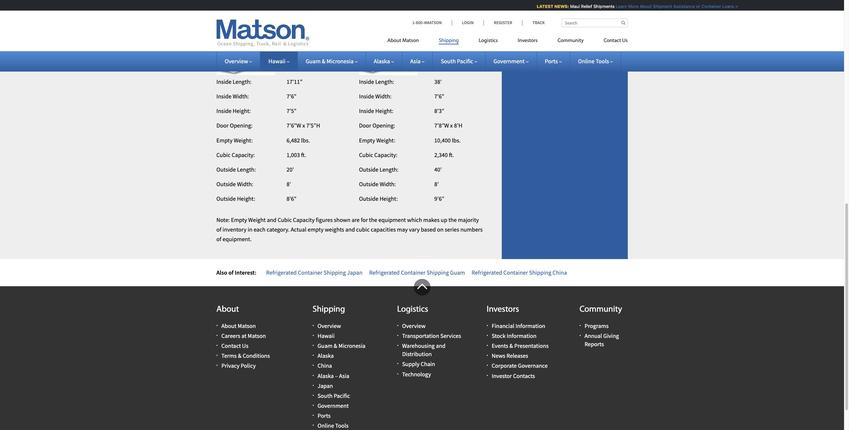 Task type: locate. For each thing, give the bounding box(es) containing it.
cubic capacity: for 1,003 ft.
[[216, 151, 255, 159]]

of down "note:"
[[216, 226, 221, 234]]

2 horizontal spatial overview
[[402, 322, 426, 330]]

1 horizontal spatial online
[[578, 57, 595, 65]]

asia inside overview hawaii guam & micronesia alaska china alaska – asia japan south pacific government ports online tools
[[339, 372, 349, 380]]

0 horizontal spatial cubic
[[216, 151, 231, 159]]

length: for 20′
[[237, 166, 256, 173]]

more
[[627, 4, 637, 9]]

door for 7'6″w x 7'5″h
[[216, 122, 229, 129]]

ports link down community link
[[545, 57, 562, 65]]

0 horizontal spatial government
[[318, 402, 349, 410]]

overview inside overview transportation services warehousing and distribution supply chain technology
[[402, 322, 426, 330]]

40 foot high-cube reefer for refrigerated container shipping hawaii image
[[359, 37, 417, 75]]

1 horizontal spatial japan
[[347, 269, 363, 277]]

inside length: down the 20 foot standard reefer for refrigerated container shipping hawaii image at the top left
[[216, 78, 252, 86]]

of
[[216, 226, 221, 234], [216, 235, 221, 243], [228, 269, 234, 277]]

inside width: for 8'3″
[[359, 93, 392, 100]]

about inside top menu navigation
[[387, 38, 401, 43]]

us up terms & conditions link
[[242, 342, 248, 350]]

2 x from the left
[[450, 122, 453, 129]]

annual giving reports link
[[585, 332, 619, 348]]

1 cubic capacity: from the left
[[216, 151, 255, 159]]

1 horizontal spatial 7'6″
[[434, 93, 444, 100]]

alaska up japan link
[[318, 372, 334, 380]]

weight:
[[234, 137, 253, 144], [376, 137, 395, 144]]

1 horizontal spatial cubic capacity:
[[359, 151, 398, 159]]

contact us
[[604, 38, 628, 43]]

0 horizontal spatial ports
[[318, 412, 331, 420]]

1 vertical spatial japan
[[318, 382, 333, 390]]

1 horizontal spatial hawaii
[[318, 332, 335, 340]]

1 horizontal spatial logistics
[[479, 38, 498, 43]]

matson down 1-
[[402, 38, 419, 43]]

inside length: down 40 foot high-cube reefer for refrigerated container shipping hawaii image
[[359, 78, 394, 86]]

1 opening: from the left
[[230, 122, 253, 129]]

0 horizontal spatial outside height:
[[216, 195, 255, 203]]

online
[[578, 57, 595, 65], [318, 422, 334, 430]]

container for refrigerated container shipping japan
[[298, 269, 323, 277]]

distribution
[[402, 351, 432, 358]]

investors link
[[508, 35, 548, 48]]

community up programs
[[580, 306, 622, 315]]

south pacific link down the "shipping" 'link'
[[441, 57, 477, 65]]

contact down search search field
[[604, 38, 621, 43]]

x for 7'6″w
[[302, 122, 305, 129]]

alaska link for china link
[[318, 352, 334, 360]]

section
[[493, 0, 636, 259]]

south
[[441, 57, 456, 65], [318, 392, 333, 400]]

1 vertical spatial investors
[[487, 306, 519, 315]]

guam & micronesia link for china link
[[318, 342, 366, 350]]

empty
[[308, 226, 324, 234]]

1 vertical spatial tools
[[335, 422, 349, 430]]

south down the "shipping" 'link'
[[441, 57, 456, 65]]

0 vertical spatial about matson link
[[387, 35, 429, 48]]

0 horizontal spatial about matson link
[[221, 322, 256, 330]]

1 vertical spatial guam & micronesia link
[[318, 342, 366, 350]]

0 vertical spatial investors
[[518, 38, 538, 43]]

2 inside height: from the left
[[359, 107, 394, 115]]

0 vertical spatial asia
[[410, 57, 421, 65]]

and down are
[[345, 226, 355, 234]]

0 vertical spatial of
[[216, 226, 221, 234]]

0 horizontal spatial the
[[369, 216, 377, 224]]

0 horizontal spatial inside height:
[[216, 107, 251, 115]]

1 vertical spatial south
[[318, 392, 333, 400]]

1 horizontal spatial empty weight:
[[359, 137, 395, 144]]

2 empty weight: from the left
[[359, 137, 395, 144]]

0 horizontal spatial cubic capacity:
[[216, 151, 255, 159]]

community inside top menu navigation
[[558, 38, 584, 43]]

refrigerated for refrigerated container shipping china
[[472, 269, 502, 277]]

1 horizontal spatial inside width:
[[359, 93, 392, 100]]

8′ for 9'6″
[[434, 180, 439, 188]]

overview link for logistics
[[402, 322, 426, 330]]

1 inside length: from the left
[[216, 78, 252, 86]]

door opening:
[[216, 122, 253, 129], [359, 122, 395, 129]]

learn more about shipment assistance or container loans > link
[[615, 4, 737, 9]]

overview for overview transportation services warehousing and distribution supply chain technology
[[402, 322, 426, 330]]

of left equipment.
[[216, 235, 221, 243]]

–
[[329, 25, 332, 34], [335, 372, 338, 380]]

micronesia inside overview hawaii guam & micronesia alaska china alaska – asia japan south pacific government ports online tools
[[339, 342, 366, 350]]

the right for
[[369, 216, 377, 224]]

opening: for 7'8″w x 8'h
[[373, 122, 395, 129]]

1 horizontal spatial tools
[[596, 57, 609, 65]]

7'6″ for 38′
[[434, 93, 444, 100]]

alaska up china link
[[318, 352, 334, 360]]

footer
[[0, 279, 844, 431]]

contact down careers
[[221, 342, 241, 350]]

about for about
[[216, 306, 239, 315]]

x left 8'h
[[450, 122, 453, 129]]

figures
[[316, 216, 333, 224]]

tools
[[596, 57, 609, 65], [335, 422, 349, 430]]

cubic for 1,003 ft.
[[216, 151, 231, 159]]

ports
[[545, 57, 558, 65], [318, 412, 331, 420]]

about
[[639, 4, 651, 9], [387, 38, 401, 43], [216, 306, 239, 315], [221, 322, 236, 330]]

0 horizontal spatial government link
[[318, 402, 349, 410]]

information up stock information link
[[516, 322, 545, 330]]

2 inside width: from the left
[[359, 93, 392, 100]]

shipment
[[652, 4, 671, 9]]

0 horizontal spatial south
[[318, 392, 333, 400]]

1 horizontal spatial and
[[345, 226, 355, 234]]

0 vertical spatial logistics
[[479, 38, 498, 43]]

about matson link up careers at matson link
[[221, 322, 256, 330]]

ports link down japan link
[[318, 412, 331, 420]]

hawaii
[[268, 57, 286, 65], [318, 332, 335, 340]]

financial
[[492, 322, 514, 330]]

1 horizontal spatial china
[[553, 269, 567, 277]]

2 door opening: from the left
[[359, 122, 395, 129]]

guam & micronesia
[[306, 57, 354, 65]]

7'6″ up 8'3″
[[434, 93, 444, 100]]

south pacific
[[441, 57, 473, 65]]

equipment.
[[223, 235, 252, 243]]

news
[[492, 352, 505, 360]]

1 horizontal spatial ports link
[[545, 57, 562, 65]]

2 8′ from the left
[[434, 180, 439, 188]]

careers
[[221, 332, 240, 340]]

2 inside length: from the left
[[359, 78, 394, 86]]

1 8′ from the left
[[287, 180, 291, 188]]

7'8″w
[[434, 122, 449, 129]]

vary
[[409, 226, 420, 234]]

2 weight: from the left
[[376, 137, 395, 144]]

1 outside length: from the left
[[216, 166, 256, 173]]

policy
[[241, 362, 256, 370]]

ports down community link
[[545, 57, 558, 65]]

0 horizontal spatial japan
[[318, 382, 333, 390]]

majority
[[458, 216, 479, 224]]

empty for 10,400 lbs.
[[359, 137, 375, 144]]

0 vertical spatial hawaii link
[[268, 57, 290, 65]]

1 vertical spatial matson
[[238, 322, 256, 330]]

inside length: for 17'11"
[[216, 78, 252, 86]]

7'6″
[[287, 93, 297, 100], [434, 93, 444, 100]]

1 vertical spatial ports
[[318, 412, 331, 420]]

container for refrigerated container shipping guam
[[401, 269, 426, 277]]

0 horizontal spatial x
[[302, 122, 305, 129]]

height:
[[233, 107, 251, 115], [375, 107, 394, 115], [237, 195, 255, 203], [380, 195, 398, 203]]

2 lbs. from the left
[[452, 137, 461, 144]]

1 vertical spatial us
[[242, 342, 248, 350]]

width: for 7'5″
[[233, 93, 249, 100]]

door opening: for 7'8″w x 8'h
[[359, 122, 395, 129]]

0 horizontal spatial inside length:
[[216, 78, 252, 86]]

about matson careers at matson contact us terms & conditions privacy policy
[[221, 322, 270, 370]]

2 door from the left
[[359, 122, 371, 129]]

guam
[[306, 57, 321, 65], [450, 269, 465, 277], [318, 342, 333, 350]]

contact us link down careers
[[221, 342, 248, 350]]

0 horizontal spatial and
[[267, 216, 277, 224]]

pacific down the "shipping" 'link'
[[457, 57, 473, 65]]

investors up the financial
[[487, 306, 519, 315]]

lbs. for 6,482 lbs.
[[301, 137, 310, 144]]

search image
[[621, 21, 626, 25]]

community down search search field
[[558, 38, 584, 43]]

capacity: for 1,003 ft.
[[232, 151, 255, 159]]

outside
[[216, 166, 236, 173], [359, 166, 379, 173], [216, 180, 236, 188], [359, 180, 379, 188], [216, 195, 236, 203], [359, 195, 379, 203]]

2 outside width: from the left
[[359, 180, 396, 188]]

1 horizontal spatial south
[[441, 57, 456, 65]]

alaska link
[[374, 57, 394, 65], [318, 352, 334, 360]]

7'5″h
[[306, 122, 320, 129]]

1 vertical spatial alaska
[[318, 352, 334, 360]]

2 vertical spatial guam
[[318, 342, 333, 350]]

pacific
[[457, 57, 473, 65], [334, 392, 350, 400]]

hawaii link for guam & micronesia link associated with china link
[[318, 332, 335, 340]]

and up category. at the left of page
[[267, 216, 277, 224]]

shipping for refrigerated container shipping japan
[[324, 269, 346, 277]]

about for about matson careers at matson contact us terms & conditions privacy policy
[[221, 322, 236, 330]]

1 vertical spatial china
[[318, 362, 332, 370]]

1 horizontal spatial contact
[[604, 38, 621, 43]]

for
[[361, 216, 368, 224]]

matson inside top menu navigation
[[402, 38, 419, 43]]

about matson link for the "shipping" 'link'
[[387, 35, 429, 48]]

0 horizontal spatial weight:
[[234, 137, 253, 144]]

1 horizontal spatial ft.
[[449, 151, 454, 159]]

1 lbs. from the left
[[301, 137, 310, 144]]

1 capacity: from the left
[[232, 151, 255, 159]]

1 x from the left
[[302, 122, 305, 129]]

government down japan link
[[318, 402, 349, 410]]

1 horizontal spatial capacity:
[[374, 151, 398, 159]]

loans
[[721, 4, 733, 9]]

hawaii link
[[268, 57, 290, 65], [318, 332, 335, 340]]

about matson link down 1-
[[387, 35, 429, 48]]

0 horizontal spatial empty weight:
[[216, 137, 253, 144]]

1 outside height: from the left
[[216, 195, 255, 203]]

1 door opening: from the left
[[216, 122, 253, 129]]

2 horizontal spatial overview link
[[402, 322, 426, 330]]

7'5″
[[287, 107, 297, 115]]

8′ down 40′ at the top
[[434, 180, 439, 188]]

1 inside width: from the left
[[216, 93, 249, 100]]

1 vertical spatial guam
[[450, 269, 465, 277]]

china inside overview hawaii guam & micronesia alaska china alaska – asia japan south pacific government ports online tools
[[318, 362, 332, 370]]

footer containing about
[[0, 279, 844, 431]]

0 vertical spatial and
[[267, 216, 277, 224]]

alaska link inside footer
[[318, 352, 334, 360]]

width: for 8'3″
[[375, 93, 392, 100]]

0 horizontal spatial hawaii link
[[268, 57, 290, 65]]

height: for 8'3″
[[375, 107, 394, 115]]

2 ft. from the left
[[449, 151, 454, 159]]

x left 7'5″h at left
[[302, 122, 305, 129]]

investors down track link
[[518, 38, 538, 43]]

news releases link
[[492, 352, 528, 360]]

1 horizontal spatial government
[[494, 57, 525, 65]]

2 cubic capacity: from the left
[[359, 151, 398, 159]]

2 vertical spatial matson
[[248, 332, 266, 340]]

hawaii link up 17'11"
[[268, 57, 290, 65]]

width: for 8'6″
[[237, 180, 253, 188]]

empty weight:
[[216, 137, 253, 144], [359, 137, 395, 144]]

1 vertical spatial government link
[[318, 402, 349, 410]]

information up events & presentations link
[[507, 332, 537, 340]]

0 horizontal spatial outside width:
[[216, 180, 253, 188]]

ft. right 2,340
[[449, 151, 454, 159]]

0 vertical spatial ports link
[[545, 57, 562, 65]]

1 inside height: from the left
[[216, 107, 251, 115]]

0 vertical spatial online
[[578, 57, 595, 65]]

inside width: for 7'5″
[[216, 93, 249, 100]]

outside width: for 9'6″
[[359, 180, 396, 188]]

alaska link down the about matson
[[374, 57, 394, 65]]

financial information stock information events & presentations news releases corporate governance investor contacts
[[492, 322, 549, 380]]

0 vertical spatial hawaii
[[268, 57, 286, 65]]

the right up
[[449, 216, 457, 224]]

&
[[322, 57, 325, 65], [334, 342, 337, 350], [510, 342, 513, 350], [238, 352, 242, 360]]

japan
[[347, 269, 363, 277], [318, 382, 333, 390]]

ft. for 1,003 ft.
[[301, 151, 306, 159]]

outside width: for 8'6″
[[216, 180, 253, 188]]

empty weight: for 10,400 lbs.
[[359, 137, 395, 144]]

note:
[[216, 216, 230, 224]]

0 horizontal spatial ft.
[[301, 151, 306, 159]]

1 vertical spatial contact
[[221, 342, 241, 350]]

2 capacity: from the left
[[374, 151, 398, 159]]

logistics inside logistics link
[[479, 38, 498, 43]]

door for 7'8″w x 8'h
[[359, 122, 371, 129]]

4matson
[[424, 20, 442, 26]]

1 vertical spatial hawaii
[[318, 332, 335, 340]]

2 horizontal spatial cubic
[[359, 151, 373, 159]]

contact us link down 'search' image
[[594, 35, 628, 48]]

0 horizontal spatial pacific
[[334, 392, 350, 400]]

south inside overview hawaii guam & micronesia alaska china alaska – asia japan south pacific government ports online tools
[[318, 392, 333, 400]]

1-800-4matson link
[[412, 20, 452, 26]]

0 vertical spatial tools
[[596, 57, 609, 65]]

1 empty weight: from the left
[[216, 137, 253, 144]]

overview link for shipping
[[318, 322, 341, 330]]

0 horizontal spatial china
[[318, 362, 332, 370]]

at
[[242, 332, 246, 340]]

1 horizontal spatial lbs.
[[452, 137, 461, 144]]

lbs. right 6,482 on the left top
[[301, 137, 310, 144]]

0 horizontal spatial overview
[[225, 57, 248, 65]]

0 horizontal spatial 8′
[[287, 180, 291, 188]]

outside height: up equipment
[[359, 195, 398, 203]]

china link
[[318, 362, 332, 370]]

1 horizontal spatial door
[[359, 122, 371, 129]]

0 vertical spatial government
[[494, 57, 525, 65]]

1 horizontal spatial weight:
[[376, 137, 395, 144]]

0 horizontal spatial outside length:
[[216, 166, 256, 173]]

about inside about matson careers at matson contact us terms & conditions privacy policy
[[221, 322, 236, 330]]

8′ down 20′
[[287, 180, 291, 188]]

ft. right 1,003
[[301, 151, 306, 159]]

1 vertical spatial alaska link
[[318, 352, 334, 360]]

1 horizontal spatial door opening:
[[359, 122, 395, 129]]

7'6″ for 17'11"
[[287, 93, 297, 100]]

1 7'6″ from the left
[[287, 93, 297, 100]]

and down transportation services link
[[436, 342, 446, 350]]

refrigerated container shipping guam link
[[369, 269, 465, 277]]

matson
[[402, 38, 419, 43], [238, 322, 256, 330], [248, 332, 266, 340]]

logistics down 'backtop' image
[[397, 306, 428, 315]]

reports
[[585, 341, 604, 348]]

1 outside width: from the left
[[216, 180, 253, 188]]

contact inside top menu navigation
[[604, 38, 621, 43]]

giving
[[603, 332, 619, 340]]

hawaii up china link
[[318, 332, 335, 340]]

7'6″ up 7'5″
[[287, 93, 297, 100]]

government link
[[494, 57, 529, 65], [318, 402, 349, 410]]

hawaii link up china link
[[318, 332, 335, 340]]

government
[[494, 57, 525, 65], [318, 402, 349, 410]]

warehousing and distribution link
[[402, 342, 446, 358]]

2 outside height: from the left
[[359, 195, 398, 203]]

overview for overview hawaii guam & micronesia alaska china alaska – asia japan south pacific government ports online tools
[[318, 322, 341, 330]]

1,003 ft.
[[287, 151, 306, 159]]

track link
[[522, 20, 545, 26]]

shipping inside 'link'
[[439, 38, 459, 43]]

20 foot standard reefer for refrigerated container shipping hawaii image
[[216, 37, 275, 75]]

alaska link up china link
[[318, 352, 334, 360]]

2 the from the left
[[449, 216, 457, 224]]

cubic
[[356, 226, 370, 234]]

logistics
[[479, 38, 498, 43], [397, 306, 428, 315]]

pacific down alaska – asia link
[[334, 392, 350, 400]]

1 horizontal spatial ports
[[545, 57, 558, 65]]

outside length: for 20′
[[216, 166, 256, 173]]

0 horizontal spatial 7'6″
[[287, 93, 297, 100]]

0 horizontal spatial door
[[216, 122, 229, 129]]

1 door from the left
[[216, 122, 229, 129]]

note: empty weight and cubic capacity figures shown are for the equipment which makes up the majority of inventory in each category. actual empty weights and cubic capacities may vary based on series numbers of equipment.
[[216, 216, 483, 243]]

the
[[369, 216, 377, 224], [449, 216, 457, 224]]

overview link
[[225, 57, 252, 65], [318, 322, 341, 330], [402, 322, 426, 330]]

0 vertical spatial online tools link
[[578, 57, 613, 65]]

2 outside length: from the left
[[359, 166, 399, 173]]

maui
[[569, 4, 579, 9]]

government link down top menu navigation at the top of the page
[[494, 57, 529, 65]]

china
[[553, 269, 567, 277], [318, 362, 332, 370]]

information
[[516, 322, 545, 330], [507, 332, 537, 340]]

government down top menu navigation at the top of the page
[[494, 57, 525, 65]]

logistics down the register link
[[479, 38, 498, 43]]

weights
[[325, 226, 344, 234]]

2 horizontal spatial and
[[436, 342, 446, 350]]

government link down japan link
[[318, 402, 349, 410]]

8′ for 8'6″
[[287, 180, 291, 188]]

matson for about matson
[[402, 38, 419, 43]]

south pacific link
[[441, 57, 477, 65], [318, 392, 350, 400]]

8'h
[[454, 122, 463, 129]]

stock
[[492, 332, 506, 340]]

1 horizontal spatial outside length:
[[359, 166, 399, 173]]

matson up at
[[238, 322, 256, 330]]

None search field
[[561, 19, 628, 27]]

0 vertical spatial –
[[329, 25, 332, 34]]

matson right at
[[248, 332, 266, 340]]

1 ft. from the left
[[301, 151, 306, 159]]

south down japan link
[[318, 392, 333, 400]]

1 vertical spatial community
[[580, 306, 622, 315]]

us
[[622, 38, 628, 43], [242, 342, 248, 350]]

1 horizontal spatial contact us link
[[594, 35, 628, 48]]

outside height: up "note:"
[[216, 195, 255, 203]]

1 weight: from the left
[[234, 137, 253, 144]]

alaska down the about matson
[[374, 57, 390, 65]]

of right also
[[228, 269, 234, 277]]

weight: for 10,400 lbs.
[[376, 137, 395, 144]]

lbs. right the 10,400
[[452, 137, 461, 144]]

in
[[248, 226, 252, 234]]

0 vertical spatial alaska
[[374, 57, 390, 65]]

asia
[[410, 57, 421, 65], [339, 372, 349, 380]]

2 7'6″ from the left
[[434, 93, 444, 100]]

overview inside overview hawaii guam & micronesia alaska china alaska – asia japan south pacific government ports online tools
[[318, 322, 341, 330]]

hawaii inside overview hawaii guam & micronesia alaska china alaska – asia japan south pacific government ports online tools
[[318, 332, 335, 340]]

2 opening: from the left
[[373, 122, 395, 129]]

south pacific link down japan link
[[318, 392, 350, 400]]

us down 'search' image
[[622, 38, 628, 43]]

ports down japan link
[[318, 412, 331, 420]]

outside height: for 9'6″
[[359, 195, 398, 203]]

0 horizontal spatial us
[[242, 342, 248, 350]]

hawaii down 'blue matson logo with ocean, shipping, truck, rail and logistics written beneath it.'
[[268, 57, 286, 65]]

may
[[397, 226, 408, 234]]



Task type: vqa. For each thing, say whether or not it's contained in the screenshot.
Tacoma
no



Task type: describe. For each thing, give the bounding box(es) containing it.
opening: for 7'6″w x 7'5″h
[[230, 122, 253, 129]]

track
[[533, 20, 545, 26]]

us inside about matson careers at matson contact us terms & conditions privacy policy
[[242, 342, 248, 350]]

1 vertical spatial logistics
[[397, 306, 428, 315]]

cubic capacity: for 2,340 ft.
[[359, 151, 398, 159]]

pacific inside overview hawaii guam & micronesia alaska china alaska – asia japan south pacific government ports online tools
[[334, 392, 350, 400]]

cubic inside note: empty weight and cubic capacity figures shown are for the equipment which makes up the majority of inventory in each category. actual empty weights and cubic capacities may vary based on series numbers of equipment.
[[278, 216, 292, 224]]

7'6″w x 7'5″h
[[287, 122, 320, 129]]

makes
[[423, 216, 440, 224]]

refrigerated container shipping china
[[472, 269, 567, 277]]

community inside footer
[[580, 306, 622, 315]]

guam & micronesia link for "asia" link
[[306, 57, 358, 65]]

relief
[[580, 4, 591, 9]]

transportation
[[402, 332, 439, 340]]

height: for 7'5″
[[233, 107, 251, 115]]

1 vertical spatial information
[[507, 332, 537, 340]]

overview for overview
[[225, 57, 248, 65]]

online inside overview hawaii guam & micronesia alaska china alaska – asia japan south pacific government ports online tools
[[318, 422, 334, 430]]

programs
[[585, 322, 609, 330]]

empty inside note: empty weight and cubic capacity figures shown are for the equipment which makes up the majority of inventory in each category. actual empty weights and cubic capacities may vary based on series numbers of equipment.
[[231, 216, 247, 224]]

0 vertical spatial south
[[441, 57, 456, 65]]

lbs. for 10,400 lbs.
[[452, 137, 461, 144]]

news:
[[553, 4, 568, 9]]

1,003
[[287, 151, 300, 159]]

0 vertical spatial south pacific link
[[441, 57, 477, 65]]

programs link
[[585, 322, 609, 330]]

length: for 17'11"
[[233, 78, 252, 86]]

1 vertical spatial of
[[216, 235, 221, 243]]

& inside overview hawaii guam & micronesia alaska china alaska – asia japan south pacific government ports online tools
[[334, 342, 337, 350]]

tools inside overview hawaii guam & micronesia alaska china alaska – asia japan south pacific government ports online tools
[[335, 422, 349, 430]]

shipping for refrigerated container shipping guam
[[427, 269, 449, 277]]

door opening: for 7'6″w x 7'5″h
[[216, 122, 253, 129]]

assistance
[[672, 4, 694, 9]]

overview hawaii guam & micronesia alaska china alaska – asia japan south pacific government ports online tools
[[318, 322, 366, 430]]

Search search field
[[561, 19, 628, 27]]

1-800-4matson
[[412, 20, 442, 26]]

0 vertical spatial ports
[[545, 57, 558, 65]]

0 vertical spatial guam
[[306, 57, 321, 65]]

weight
[[248, 216, 266, 224]]

2 vertical spatial of
[[228, 269, 234, 277]]

weight: for 6,482 lbs.
[[234, 137, 253, 144]]

logistics link
[[469, 35, 508, 48]]

about matson link for careers at matson link
[[221, 322, 256, 330]]

privacy
[[221, 362, 240, 370]]

cubic for 2,340 ft.
[[359, 151, 373, 159]]

warehousing
[[402, 342, 435, 350]]

annual
[[585, 332, 602, 340]]

container for refrigerated container shipping china
[[503, 269, 528, 277]]

0 vertical spatial government link
[[494, 57, 529, 65]]

privacy policy link
[[221, 362, 256, 370]]

0 vertical spatial china
[[553, 269, 567, 277]]

empty for 6,482 lbs.
[[216, 137, 233, 144]]

800-
[[416, 20, 424, 26]]

careers at matson link
[[221, 332, 266, 340]]

0 horizontal spatial –
[[329, 25, 332, 34]]

on
[[437, 226, 444, 234]]

9'6″
[[434, 195, 444, 203]]

controlled
[[258, 25, 292, 34]]

online tools
[[578, 57, 609, 65]]

empty weight: for 6,482 lbs.
[[216, 137, 253, 144]]

capacity
[[293, 216, 315, 224]]

0 vertical spatial information
[[516, 322, 545, 330]]

0 horizontal spatial ports link
[[318, 412, 331, 420]]

outside length: for 40′
[[359, 166, 399, 173]]

temperature controlled containers – refrigerated
[[216, 25, 372, 34]]

register link
[[484, 20, 522, 26]]

presentations
[[514, 342, 549, 350]]

& inside about matson careers at matson contact us terms & conditions privacy policy
[[238, 352, 242, 360]]

0 vertical spatial micronesia
[[327, 57, 354, 65]]

events & presentations link
[[492, 342, 549, 350]]

2,340
[[434, 151, 448, 159]]

1 horizontal spatial asia
[[410, 57, 421, 65]]

equipment
[[379, 216, 406, 224]]

login link
[[452, 20, 484, 26]]

1 horizontal spatial online tools link
[[578, 57, 613, 65]]

8'6″
[[287, 195, 297, 203]]

series
[[445, 226, 459, 234]]

also of interest:
[[216, 269, 256, 277]]

register
[[494, 20, 512, 26]]

contact inside about matson careers at matson contact us terms & conditions privacy policy
[[221, 342, 241, 350]]

17'11"
[[287, 78, 303, 86]]

government inside overview hawaii guam & micronesia alaska china alaska – asia japan south pacific government ports online tools
[[318, 402, 349, 410]]

width: for 9'6″
[[380, 180, 396, 188]]

10,400 lbs.
[[434, 137, 461, 144]]

investors inside footer
[[487, 306, 519, 315]]

38′
[[434, 78, 442, 86]]

investor contacts link
[[492, 372, 535, 380]]

refrigerated for refrigerated container shipping japan
[[266, 269, 297, 277]]

alaska – asia link
[[318, 372, 349, 380]]

inside length: for 38′
[[359, 78, 394, 86]]

blue matson logo with ocean, shipping, truck, rail and logistics written beneath it. image
[[216, 20, 309, 47]]

refrigerated container shipping japan
[[266, 269, 363, 277]]

0 horizontal spatial overview link
[[225, 57, 252, 65]]

each
[[254, 226, 266, 234]]

1 vertical spatial contact us link
[[221, 342, 248, 350]]

shipping for refrigerated container shipping china
[[529, 269, 552, 277]]

height: for 8'6″
[[237, 195, 255, 203]]

backtop image
[[414, 279, 430, 296]]

about for about matson
[[387, 38, 401, 43]]

capacity: for 2,340 ft.
[[374, 151, 398, 159]]

governance
[[518, 362, 548, 370]]

shipments
[[592, 4, 614, 9]]

length: for 38′
[[375, 78, 394, 86]]

7'6″w
[[287, 122, 301, 129]]

actual
[[291, 226, 307, 234]]

2 vertical spatial alaska
[[318, 372, 334, 380]]

height: for 9'6″
[[380, 195, 398, 203]]

us inside top menu navigation
[[622, 38, 628, 43]]

1 horizontal spatial pacific
[[457, 57, 473, 65]]

outside height: for 8'6″
[[216, 195, 255, 203]]

0 horizontal spatial online tools link
[[318, 422, 349, 430]]

0 horizontal spatial hawaii
[[268, 57, 286, 65]]

– inside overview hawaii guam & micronesia alaska china alaska – asia japan south pacific government ports online tools
[[335, 372, 338, 380]]

containers
[[293, 25, 327, 34]]

conditions
[[243, 352, 270, 360]]

ft. for 2,340 ft.
[[449, 151, 454, 159]]

6,482
[[287, 137, 300, 144]]

alaska link for "asia" link
[[374, 57, 394, 65]]

corporate governance link
[[492, 362, 548, 370]]

investors inside top menu navigation
[[518, 38, 538, 43]]

events
[[492, 342, 508, 350]]

x for 7'8″w
[[450, 122, 453, 129]]

which
[[407, 216, 422, 224]]

stock information link
[[492, 332, 537, 340]]

japan inside overview hawaii guam & micronesia alaska china alaska – asia japan south pacific government ports online tools
[[318, 382, 333, 390]]

shipping link
[[429, 35, 469, 48]]

also
[[216, 269, 227, 277]]

0 horizontal spatial south pacific link
[[318, 392, 350, 400]]

asia link
[[410, 57, 425, 65]]

about matson
[[387, 38, 419, 43]]

transportation services link
[[402, 332, 461, 340]]

chain
[[421, 361, 435, 368]]

and inside overview transportation services warehousing and distribution supply chain technology
[[436, 342, 446, 350]]

1-
[[412, 20, 416, 26]]

ports inside overview hawaii guam & micronesia alaska china alaska – asia japan south pacific government ports online tools
[[318, 412, 331, 420]]

terms
[[221, 352, 237, 360]]

supply
[[402, 361, 420, 368]]

technology link
[[402, 371, 431, 378]]

length: for 40′
[[380, 166, 399, 173]]

temperature
[[216, 25, 257, 34]]

7'8″w x 8'h
[[434, 122, 463, 129]]

10,400
[[434, 137, 451, 144]]

matson for about matson careers at matson contact us terms & conditions privacy policy
[[238, 322, 256, 330]]

1 vertical spatial and
[[345, 226, 355, 234]]

inside height: for 7'5″
[[216, 107, 251, 115]]

supply chain link
[[402, 361, 435, 368]]

investor
[[492, 372, 512, 380]]

community link
[[548, 35, 594, 48]]

technology
[[402, 371, 431, 378]]

services
[[440, 332, 461, 340]]

2,340 ft.
[[434, 151, 454, 159]]

latest news: maui relief shipments learn more about shipment assistance or container loans >
[[536, 4, 737, 9]]

inside height: for 8'3″
[[359, 107, 394, 115]]

guam inside overview hawaii guam & micronesia alaska china alaska – asia japan south pacific government ports online tools
[[318, 342, 333, 350]]

top menu navigation
[[387, 35, 628, 48]]

programs annual giving reports
[[585, 322, 619, 348]]

login
[[462, 20, 474, 26]]

& inside financial information stock information events & presentations news releases corporate governance investor contacts
[[510, 342, 513, 350]]

refrigerated for refrigerated container shipping guam
[[369, 269, 400, 277]]

1 the from the left
[[369, 216, 377, 224]]

hawaii link for guam & micronesia link related to "asia" link
[[268, 57, 290, 65]]

8'3″
[[434, 107, 444, 115]]

0 vertical spatial contact us link
[[594, 35, 628, 48]]

numbers
[[461, 226, 483, 234]]



